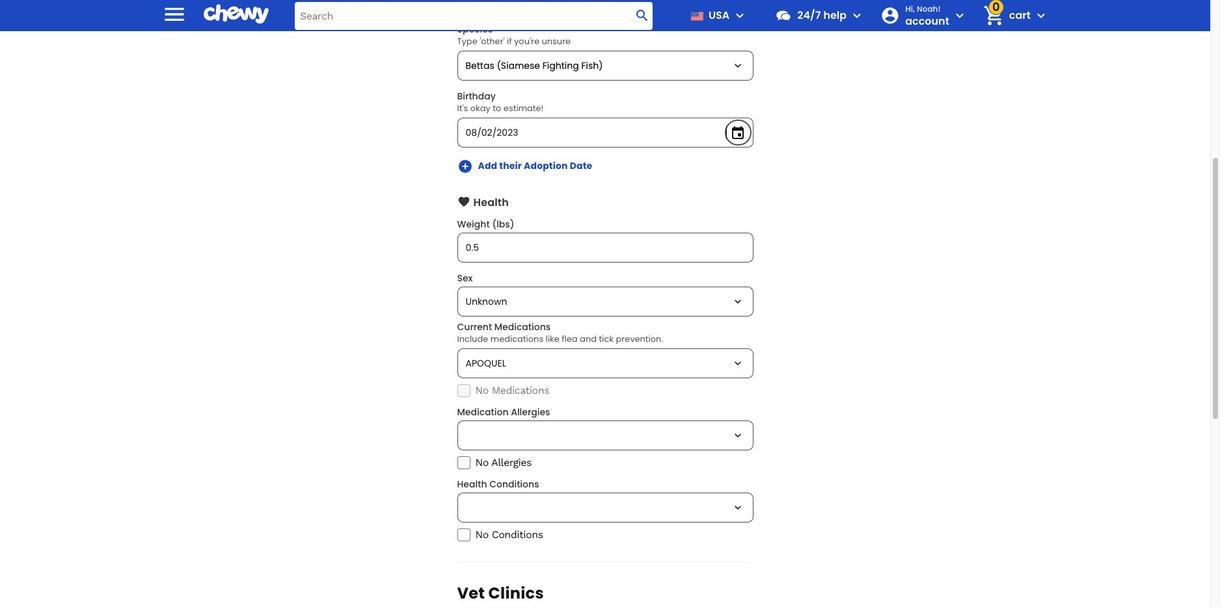 Task type: locate. For each thing, give the bounding box(es) containing it.
add their adoption date button
[[457, 159, 592, 175]]

account
[[905, 14, 949, 29]]

help
[[823, 8, 847, 23]]

conditions for no conditions
[[492, 529, 543, 541]]

conditions down no allergies
[[489, 478, 539, 491]]

cart link
[[978, 0, 1031, 31]]

no down health conditions in the bottom left of the page
[[475, 529, 489, 541]]

current medications include medications like flea and tick prevention.
[[457, 321, 663, 345]]

weight (lbs)
[[457, 218, 515, 231]]

weight
[[457, 218, 490, 231]]

no up health conditions in the bottom left of the page
[[475, 457, 489, 469]]

2 vertical spatial no
[[475, 529, 489, 541]]

basics
[[473, 0, 508, 15]]

and
[[580, 333, 597, 345]]

1 vertical spatial allergies
[[491, 457, 532, 469]]

medication allergies
[[457, 406, 550, 419]]

Product search field
[[295, 2, 653, 30]]

cart menu image
[[1033, 8, 1049, 23]]

health
[[473, 195, 509, 210], [457, 478, 487, 491]]

allergies up health conditions in the bottom left of the page
[[491, 457, 532, 469]]

Birthday telephone field
[[458, 119, 753, 147]]

sex
[[457, 272, 473, 285]]

health up weight (lbs) at top left
[[473, 195, 509, 210]]

0 vertical spatial no
[[475, 384, 489, 397]]

okay
[[470, 102, 491, 115]]

usa
[[709, 8, 730, 23]]

medications right current
[[494, 321, 551, 334]]

allergies down no medications
[[511, 406, 550, 419]]

their
[[499, 160, 522, 173]]

to
[[493, 102, 501, 115]]

no
[[475, 384, 489, 397], [475, 457, 489, 469], [475, 529, 489, 541]]

3 no from the top
[[475, 529, 489, 541]]

0 vertical spatial conditions
[[489, 478, 539, 491]]

(lbs)
[[492, 218, 515, 231]]

prevention.
[[616, 333, 663, 345]]

flea
[[562, 333, 578, 345]]

hi,
[[905, 3, 915, 14]]

1 no from the top
[[475, 384, 489, 397]]

cart
[[1009, 8, 1031, 23]]

1 vertical spatial medications
[[492, 384, 549, 397]]

1 vertical spatial conditions
[[492, 529, 543, 541]]

no up "medication" on the left
[[475, 384, 489, 397]]

0 vertical spatial medications
[[494, 321, 551, 334]]

items image
[[982, 4, 1005, 27]]

birthday it's okay to estimate!
[[457, 90, 544, 115]]

no for health
[[475, 529, 489, 541]]

1 vertical spatial no
[[475, 457, 489, 469]]

conditions down health conditions in the bottom left of the page
[[492, 529, 543, 541]]

medications inside current medications include medications like flea and tick prevention.
[[494, 321, 551, 334]]

choose date, selected date is aug 2, 2023 image
[[730, 125, 746, 141]]

1 vertical spatial health
[[457, 478, 487, 491]]

0 vertical spatial allergies
[[511, 406, 550, 419]]

medications
[[494, 321, 551, 334], [492, 384, 549, 397]]

vet clinics
[[457, 583, 544, 604]]

2 no from the top
[[475, 457, 489, 469]]

health down no allergies
[[457, 478, 487, 491]]

add their adoption date
[[478, 160, 592, 173]]

medications up medication allergies
[[492, 384, 549, 397]]

medications for current
[[494, 321, 551, 334]]

clinics
[[488, 583, 544, 604]]

species
[[457, 23, 493, 36]]

conditions
[[489, 478, 539, 491], [492, 529, 543, 541]]

0 vertical spatial health
[[473, 195, 509, 210]]

allergies
[[511, 406, 550, 419], [491, 457, 532, 469]]

menu image
[[161, 1, 187, 27]]

24/7 help link
[[770, 0, 847, 31]]



Task type: describe. For each thing, give the bounding box(es) containing it.
estimate!
[[504, 102, 544, 115]]

24/7 help
[[797, 8, 847, 23]]

no conditions
[[475, 529, 543, 541]]

medications
[[490, 333, 544, 345]]

no allergies
[[475, 457, 532, 469]]

type
[[457, 35, 477, 48]]

tick
[[599, 333, 614, 345]]

Weight (lbs) text field
[[458, 233, 753, 262]]

birthday
[[457, 90, 496, 103]]

Species text field
[[458, 52, 753, 80]]

species type 'other' if you're unsure
[[457, 23, 571, 48]]

noah!
[[917, 3, 941, 14]]

health for health
[[473, 195, 509, 210]]

chewy support image
[[775, 7, 792, 24]]

include
[[457, 333, 488, 345]]

Medication Allergies text field
[[458, 421, 753, 450]]

conditions for health conditions
[[489, 478, 539, 491]]

allergies for no allergies
[[491, 457, 532, 469]]

chewy home image
[[204, 0, 269, 28]]

24/7
[[797, 8, 821, 23]]

add
[[478, 160, 497, 173]]

you're
[[514, 35, 539, 48]]

submit search image
[[635, 8, 650, 23]]

adoption
[[524, 160, 568, 173]]

if
[[507, 35, 512, 48]]

unsure
[[542, 35, 571, 48]]

hi, noah! account
[[905, 3, 949, 29]]

vet
[[457, 583, 485, 604]]

like
[[546, 333, 560, 345]]

'other'
[[480, 35, 505, 48]]

it's
[[457, 102, 468, 115]]

date
[[570, 160, 592, 173]]

help menu image
[[849, 8, 865, 23]]

health conditions
[[457, 478, 539, 491]]

current
[[457, 321, 492, 334]]

menu image
[[732, 8, 748, 23]]

medication
[[457, 406, 509, 419]]

usa button
[[685, 0, 748, 31]]

Health Conditions text field
[[458, 494, 753, 522]]

health for health conditions
[[457, 478, 487, 491]]

no medications
[[475, 384, 549, 397]]

medications for no
[[492, 384, 549, 397]]

allergies for medication allergies
[[511, 406, 550, 419]]

Current Medications text field
[[458, 349, 753, 378]]

Search text field
[[295, 2, 653, 30]]

account menu image
[[952, 8, 968, 23]]

no for medication
[[475, 457, 489, 469]]



Task type: vqa. For each thing, say whether or not it's contained in the screenshot.
84 Ratings
no



